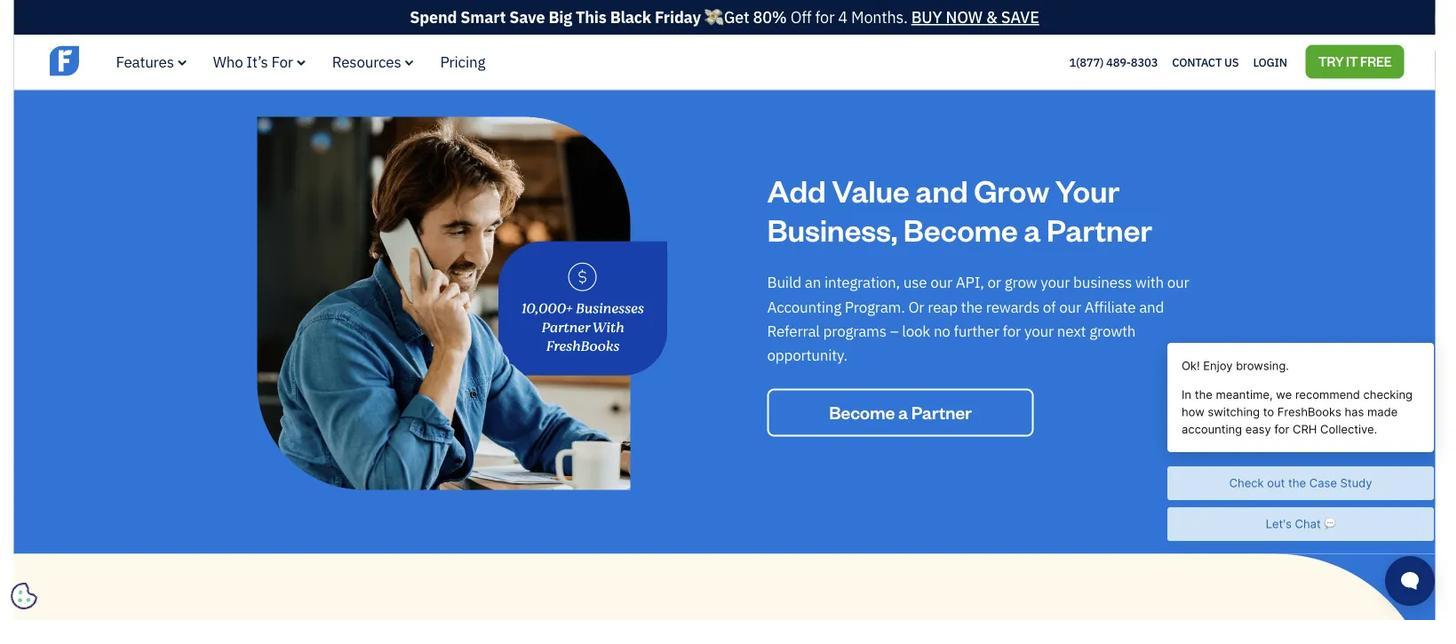 Task type: describe. For each thing, give the bounding box(es) containing it.
it's
[[246, 52, 268, 72]]

4
[[838, 7, 848, 28]]

now
[[946, 7, 983, 28]]

80%
[[753, 7, 787, 28]]

0 vertical spatial for
[[815, 7, 835, 28]]

growth
[[1090, 321, 1136, 341]]

rewards
[[986, 297, 1040, 316]]

and inside add value and grow your business, become a partner
[[916, 170, 968, 210]]

of
[[1043, 297, 1056, 316]]

1(877)
[[1070, 54, 1104, 70]]

login
[[1254, 54, 1288, 70]]

with
[[1136, 272, 1164, 292]]

save
[[1001, 7, 1040, 28]]

buy
[[912, 7, 942, 28]]

partner with freshbooks image
[[257, 117, 668, 490]]

1 vertical spatial a
[[899, 400, 908, 423]]

referral
[[767, 321, 820, 341]]

black
[[610, 7, 651, 28]]

big
[[549, 7, 572, 28]]

who it's for
[[213, 52, 293, 72]]

resources
[[332, 52, 401, 72]]

who it's for link
[[213, 52, 306, 72]]

reap
[[928, 297, 958, 316]]

–
[[890, 321, 899, 341]]

489-
[[1107, 54, 1131, 70]]

cookie consent banner dialog
[[13, 402, 280, 607]]

add
[[767, 170, 826, 210]]

a inside add value and grow your business, become a partner
[[1024, 209, 1041, 249]]

value
[[832, 170, 910, 210]]

contact us
[[1173, 54, 1239, 70]]

login link
[[1254, 50, 1288, 74]]

an
[[805, 272, 821, 292]]

contact us link
[[1173, 50, 1239, 74]]

1(877) 489-8303 link
[[1070, 54, 1158, 70]]

who
[[213, 52, 243, 72]]

0 vertical spatial your
[[1041, 272, 1070, 292]]

business,
[[767, 209, 898, 249]]

api,
[[956, 272, 984, 292]]

try it free
[[1319, 53, 1392, 70]]

1 vertical spatial become
[[829, 400, 895, 423]]

buy now & save link
[[912, 7, 1040, 28]]

1 horizontal spatial our
[[1060, 297, 1082, 316]]

spend
[[410, 7, 457, 28]]

and inside build an integration, use our api, or grow your business with our accounting program. or reap the rewards of our affiliate and referral programs – look no further for your next growth opportunity.
[[1140, 297, 1164, 316]]

build
[[767, 272, 802, 292]]

no
[[934, 321, 951, 341]]

resources link
[[332, 52, 414, 72]]

become a partner link
[[767, 389, 1034, 437]]

integration,
[[825, 272, 900, 292]]

for
[[272, 52, 293, 72]]

grow
[[1005, 272, 1038, 292]]

features
[[116, 52, 174, 72]]

programs
[[823, 321, 887, 341]]

opportunity.
[[767, 345, 848, 365]]



Task type: vqa. For each thing, say whether or not it's contained in the screenshot.
Freelancers
no



Task type: locate. For each thing, give the bounding box(es) containing it.
accounting
[[767, 297, 842, 316]]

1 horizontal spatial partner
[[1047, 209, 1153, 249]]

1(877) 489-8303
[[1070, 54, 1158, 70]]

your down the of
[[1025, 321, 1054, 341]]

your
[[1056, 170, 1120, 210]]

1 vertical spatial partner
[[912, 400, 972, 423]]

pricing
[[440, 52, 485, 72]]

0 horizontal spatial partner
[[912, 400, 972, 423]]

become down opportunity.
[[829, 400, 895, 423]]

next
[[1057, 321, 1086, 341]]

1 horizontal spatial become
[[904, 209, 1018, 249]]

8303
[[1131, 54, 1158, 70]]

add value and grow your business, become a partner
[[767, 170, 1153, 249]]

become up api,
[[904, 209, 1018, 249]]

pricing link
[[440, 52, 485, 72]]

for inside build an integration, use our api, or grow your business with our accounting program. or reap the rewards of our affiliate and referral programs – look no further for your next growth opportunity.
[[1003, 321, 1021, 341]]

months.
[[851, 7, 908, 28]]

or
[[909, 297, 925, 316]]

a up grow
[[1024, 209, 1041, 249]]

grow
[[974, 170, 1050, 210]]

become a partner
[[829, 400, 972, 423]]

freshbooks logo image
[[49, 44, 187, 78]]

friday
[[655, 7, 701, 28]]

this
[[576, 7, 607, 28]]

your
[[1041, 272, 1070, 292], [1025, 321, 1054, 341]]

0 horizontal spatial a
[[899, 400, 908, 423]]

affiliate
[[1085, 297, 1136, 316]]

partner inside add value and grow your business, become a partner
[[1047, 209, 1153, 249]]

0 horizontal spatial our
[[931, 272, 953, 292]]

us
[[1225, 54, 1239, 70]]

0 vertical spatial partner
[[1047, 209, 1153, 249]]

spend smart save big this black friday 💸 get 80% off for 4 months. buy now & save
[[410, 7, 1040, 28]]

build an integration, use our api, or grow your business with our accounting program. or reap the rewards of our affiliate and referral programs – look no further for your next growth opportunity.
[[767, 272, 1190, 365]]

a
[[1024, 209, 1041, 249], [899, 400, 908, 423]]

your up the of
[[1041, 272, 1070, 292]]

0 vertical spatial a
[[1024, 209, 1041, 249]]

off
[[791, 7, 812, 28]]

become inside add value and grow your business, become a partner
[[904, 209, 1018, 249]]

become
[[904, 209, 1018, 249], [829, 400, 895, 423]]

further
[[954, 321, 1000, 341]]

contact
[[1173, 54, 1222, 70]]

0 vertical spatial and
[[916, 170, 968, 210]]

partner inside become a partner link
[[912, 400, 972, 423]]

our
[[931, 272, 953, 292], [1168, 272, 1190, 292], [1060, 297, 1082, 316]]

business
[[1074, 272, 1132, 292]]

1 horizontal spatial for
[[1003, 321, 1021, 341]]

use
[[904, 272, 927, 292]]

for left '4'
[[815, 7, 835, 28]]

2 horizontal spatial our
[[1168, 272, 1190, 292]]

our up reap
[[931, 272, 953, 292]]

look
[[902, 321, 931, 341]]

partner down no
[[912, 400, 972, 423]]

1 vertical spatial your
[[1025, 321, 1054, 341]]

it
[[1347, 53, 1358, 70]]

1 horizontal spatial a
[[1024, 209, 1041, 249]]

for
[[815, 7, 835, 28], [1003, 321, 1021, 341]]

for down rewards
[[1003, 321, 1021, 341]]

0 horizontal spatial become
[[829, 400, 895, 423]]

1 vertical spatial and
[[1140, 297, 1164, 316]]

our right the of
[[1060, 297, 1082, 316]]

or
[[988, 272, 1002, 292]]

save
[[509, 7, 545, 28]]

&
[[987, 7, 998, 28]]

partner up business
[[1047, 209, 1153, 249]]

💸
[[705, 7, 721, 28]]

a down the –
[[899, 400, 908, 423]]

1 horizontal spatial and
[[1140, 297, 1164, 316]]

program.
[[845, 297, 905, 316]]

smart
[[461, 7, 506, 28]]

and down with
[[1140, 297, 1164, 316]]

our right with
[[1168, 272, 1190, 292]]

and left grow
[[916, 170, 968, 210]]

features link
[[116, 52, 186, 72]]

0 vertical spatial become
[[904, 209, 1018, 249]]

get
[[724, 7, 750, 28]]

0 horizontal spatial for
[[815, 7, 835, 28]]

1 vertical spatial for
[[1003, 321, 1021, 341]]

free
[[1361, 53, 1392, 70]]

try it free link
[[1306, 45, 1405, 79]]

cookie preferences image
[[11, 583, 37, 610]]

try
[[1319, 53, 1344, 70]]

partner
[[1047, 209, 1153, 249], [912, 400, 972, 423]]

0 horizontal spatial and
[[916, 170, 968, 210]]

and
[[916, 170, 968, 210], [1140, 297, 1164, 316]]

the
[[961, 297, 983, 316]]



